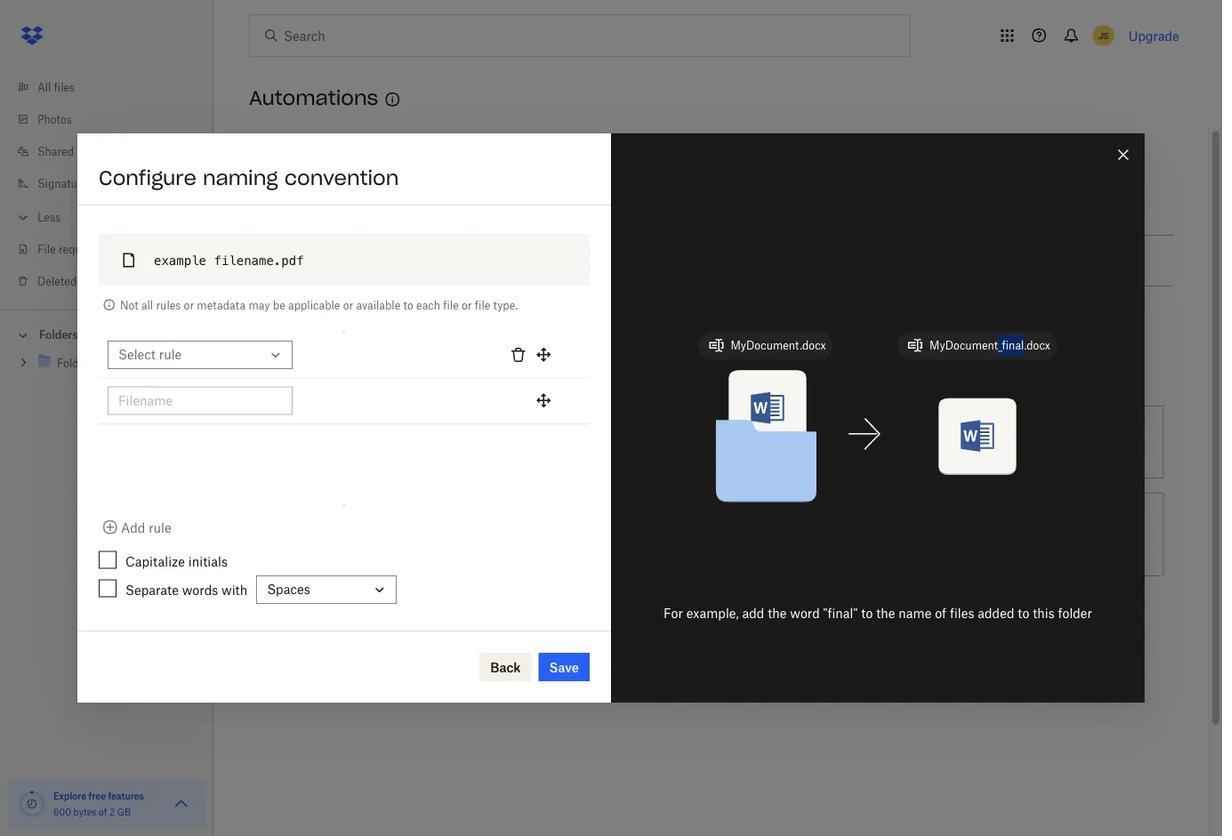 Task type: locate. For each thing, give the bounding box(es) containing it.
to inside "button"
[[1019, 435, 1031, 450]]

spaces
[[267, 582, 310, 597]]

or right each
[[462, 299, 472, 312]]

mydocument _final .docx
[[930, 339, 1051, 352]]

not
[[120, 299, 139, 312]]

of
[[935, 606, 947, 621], [99, 807, 107, 818]]

files inside all files link
[[54, 81, 75, 94]]

then
[[163, 378, 198, 396]]

rule up 'capitalize'
[[149, 520, 171, 535]]

bytes
[[73, 807, 96, 818]]

applicable
[[288, 299, 340, 312]]

may
[[249, 299, 270, 312]]

rule inside 'add rule' button
[[149, 520, 171, 535]]

row inside add an automation main content
[[249, 198, 1174, 236]]

row
[[249, 198, 1174, 236]]

0 vertical spatial add
[[249, 364, 278, 382]]

files right "convert"
[[991, 435, 1016, 450]]

1 vertical spatial rule
[[665, 435, 688, 450]]

3 column header from the left
[[956, 198, 1174, 236]]

1 column header from the left
[[249, 198, 684, 236]]

file
[[37, 242, 56, 256]]

rule right a
[[665, 435, 688, 450]]

0 horizontal spatial or
[[184, 299, 194, 312]]

select
[[118, 347, 156, 362]]

1 horizontal spatial or
[[343, 299, 353, 312]]

mydocument
[[930, 339, 999, 352]]

files added to
[[256, 253, 339, 268]]

all files
[[37, 81, 75, 94]]

create
[[99, 166, 167, 190]]

files inside deleted files link
[[80, 275, 101, 288]]

column header
[[249, 198, 684, 236], [684, 198, 956, 236], [956, 198, 1174, 236]]

add left an
[[249, 364, 278, 382]]

to up the not all rules or metadata may be applicable or available to each file or file type.
[[327, 253, 339, 268]]

files up example filename.pdf
[[208, 232, 237, 250]]

or left available on the top of the page
[[343, 299, 353, 312]]

folders
[[39, 328, 78, 342]]

free
[[89, 791, 106, 802]]

1 vertical spatial folder
[[1059, 606, 1093, 621]]

or
[[184, 299, 194, 312], [343, 299, 353, 312], [462, 299, 472, 312]]

to
[[313, 232, 327, 250], [327, 253, 339, 268], [404, 299, 414, 312], [298, 378, 312, 396], [1019, 435, 1031, 450], [862, 606, 873, 621], [1018, 606, 1030, 621]]

1 vertical spatial added
[[287, 253, 324, 268]]

photos link
[[14, 103, 214, 135]]

file requests
[[37, 242, 102, 256]]

3 or from the left
[[462, 299, 472, 312]]

add
[[249, 364, 278, 382], [121, 520, 145, 535]]

0 horizontal spatial add
[[121, 520, 145, 535]]

automated
[[173, 166, 286, 190]]

rule for add rule
[[149, 520, 171, 535]]

to left each
[[404, 299, 414, 312]]

files are added to
[[208, 232, 327, 250]]

0 horizontal spatial folder
[[292, 166, 352, 190]]

0 horizontal spatial file
[[443, 299, 459, 312]]

2 vertical spatial rule
[[149, 520, 171, 535]]

of right name
[[935, 606, 947, 621]]

select rule button
[[99, 334, 590, 380]]

add rule
[[121, 520, 171, 535]]

1 file from the left
[[443, 299, 459, 312]]

1 horizontal spatial file
[[475, 299, 491, 312]]

add
[[743, 606, 765, 621]]

folder
[[292, 166, 352, 190], [1059, 606, 1093, 621]]

0 vertical spatial rule
[[159, 347, 182, 362]]

with
[[222, 582, 248, 597]]

name
[[899, 606, 932, 621]]

dialog
[[77, 133, 1145, 703]]

2 horizontal spatial or
[[462, 299, 472, 312]]

files right deleted
[[80, 275, 101, 288]]

1 horizontal spatial of
[[935, 606, 947, 621]]

1 vertical spatial add
[[121, 520, 145, 535]]

signatures link
[[14, 167, 214, 199]]

rule inside select rule button
[[159, 347, 182, 362]]

1 horizontal spatial add
[[249, 364, 278, 382]]

add inside button
[[121, 520, 145, 535]]

file
[[443, 299, 459, 312], [475, 299, 491, 312]]

add inside main content
[[249, 364, 278, 382]]

example filename.pdf
[[154, 254, 304, 268]]

shared
[[37, 145, 74, 158]]

0 horizontal spatial of
[[99, 807, 107, 818]]

0 vertical spatial added
[[266, 232, 310, 250]]

or right the only
[[184, 299, 194, 312]]

all files link
[[14, 71, 214, 103]]

1 the from the left
[[768, 606, 787, 621]]

rule
[[159, 347, 182, 362], [665, 435, 688, 450], [149, 520, 171, 535]]

2 vertical spatial added
[[978, 606, 1015, 621]]

added right files
[[287, 253, 324, 268]]

deleted files
[[37, 275, 101, 288]]

added left this
[[978, 606, 1015, 621]]

the
[[768, 606, 787, 621], [877, 606, 896, 621]]

files right name
[[950, 606, 975, 621]]

the left name
[[877, 606, 896, 621]]

only
[[163, 299, 183, 311]]

cell
[[684, 236, 956, 287], [956, 236, 1174, 287], [1160, 236, 1174, 287]]

files added to row
[[249, 236, 1174, 287]]

file right each
[[443, 299, 459, 312]]

folder down automations
[[292, 166, 352, 190]]

an
[[283, 364, 301, 382]]

added up files added to on the top left of page
[[266, 232, 310, 250]]

1 horizontal spatial the
[[877, 606, 896, 621]]

of left 2
[[99, 807, 107, 818]]

"final"
[[824, 606, 858, 621]]

features
[[108, 791, 144, 802]]

automations
[[249, 86, 379, 111]]

add up 'capitalize'
[[121, 520, 145, 535]]

rule right select
[[159, 347, 182, 362]]

to left pdfs
[[1019, 435, 1031, 450]]

0 horizontal spatial the
[[768, 606, 787, 621]]

example
[[154, 254, 206, 268]]

less image
[[14, 209, 32, 226]]

example,
[[687, 606, 739, 621]]

only you have access
[[163, 299, 253, 311]]

0 vertical spatial folder
[[292, 166, 352, 190]]

create automated folder
[[99, 166, 352, 190]]

configure
[[99, 166, 197, 190]]

list
[[0, 61, 214, 310]]

explore
[[53, 791, 86, 802]]

files right all
[[54, 81, 75, 94]]

automation
[[306, 364, 392, 382]]

the right add
[[768, 606, 787, 621]]

of inside explore free features 600 bytes of 2 gb
[[99, 807, 107, 818]]

set a rule that renames files button
[[552, 399, 862, 486]]

_final
[[999, 339, 1025, 352]]

1 vertical spatial of
[[99, 807, 107, 818]]

renames
[[718, 435, 769, 450]]

files
[[54, 81, 75, 94], [208, 232, 237, 250], [80, 275, 101, 288], [772, 435, 797, 450], [991, 435, 1016, 450], [950, 606, 975, 621]]

set a rule that renames files
[[631, 435, 797, 450]]

1 cell from the left
[[684, 236, 956, 287]]

select rule
[[118, 347, 182, 362]]

file left type.
[[475, 299, 491, 312]]

folder permissions image
[[257, 298, 271, 312]]

files right "renames"
[[772, 435, 797, 450]]

folder right this
[[1059, 606, 1093, 621]]

added
[[266, 232, 310, 250], [287, 253, 324, 268], [978, 606, 1015, 621]]



Task type: describe. For each thing, give the bounding box(es) containing it.
0 vertical spatial of
[[935, 606, 947, 621]]

2
[[109, 807, 115, 818]]

mydocument.docx
[[731, 339, 826, 352]]

requests
[[59, 242, 102, 256]]

that
[[691, 435, 715, 450]]

file requests link
[[14, 233, 214, 265]]

convert files to pdfs
[[941, 435, 1065, 450]]

600
[[53, 807, 71, 818]]

shared link
[[14, 135, 214, 167]]

gb
[[117, 807, 131, 818]]

access
[[225, 299, 253, 311]]

convention
[[284, 166, 399, 190]]

Select rule button
[[108, 341, 293, 369]]

capitalize initials
[[125, 554, 228, 569]]

save
[[550, 660, 579, 675]]

separate words with
[[125, 582, 248, 597]]

Filename text field
[[118, 391, 282, 411]]

all
[[37, 81, 51, 94]]

capitalize
[[125, 554, 185, 569]]

2 or from the left
[[343, 299, 353, 312]]

all
[[141, 299, 153, 312]]

each
[[416, 299, 440, 312]]

2 file from the left
[[475, 299, 491, 312]]

rules
[[156, 299, 181, 312]]

back
[[491, 660, 521, 675]]

dropbox image
[[14, 18, 50, 53]]

filename.pdf
[[214, 254, 304, 268]]

a
[[655, 435, 662, 450]]

files
[[256, 253, 284, 268]]

word
[[790, 606, 820, 621]]

back button
[[480, 653, 532, 682]]

this
[[1033, 606, 1055, 621]]

2 the from the left
[[877, 606, 896, 621]]

naming
[[203, 166, 278, 190]]

files added to table
[[249, 198, 1174, 287]]

them
[[258, 378, 295, 396]]

click to watch a demo video image
[[382, 89, 403, 110]]

words
[[182, 582, 218, 597]]

files inside convert files to pdfs "button"
[[991, 435, 1016, 450]]

1 or from the left
[[184, 299, 194, 312]]

convert
[[941, 435, 988, 450]]

2 cell from the left
[[956, 236, 1174, 287]]

dialog containing create automated folder
[[77, 133, 1145, 703]]

metadata
[[197, 299, 246, 312]]

add rule button
[[100, 517, 171, 538]]

less
[[37, 210, 61, 224]]

save button
[[539, 653, 590, 682]]

files inside the set a rule that renames files button
[[772, 435, 797, 450]]

available
[[356, 299, 401, 312]]

upgrade link
[[1129, 28, 1180, 43]]

to right "final"
[[862, 606, 873, 621]]

add for add an automation
[[249, 364, 278, 382]]

initials
[[188, 554, 228, 569]]

to up files added to on the top left of page
[[313, 232, 327, 250]]

to left this
[[1018, 606, 1030, 621]]

upgrade
[[1129, 28, 1180, 43]]

pdfs
[[1034, 435, 1065, 450]]

convert files to pdfs button
[[862, 399, 1171, 486]]

be
[[273, 299, 285, 312]]

type.
[[494, 299, 518, 312]]

folders button
[[0, 321, 214, 347]]

added inside 'row'
[[287, 253, 324, 268]]

not all rules or metadata may be applicable or available to each file or file type.
[[120, 299, 518, 312]]

to inside 'row'
[[327, 253, 339, 268]]

separate
[[125, 582, 179, 597]]

configure naming convention
[[99, 166, 399, 190]]

deleted
[[37, 275, 77, 288]]

rename
[[202, 378, 255, 396]]

to right the them
[[298, 378, 312, 396]]

explore free features 600 bytes of 2 gb
[[53, 791, 144, 818]]

add an automation
[[249, 364, 392, 382]]

1 horizontal spatial folder
[[1059, 606, 1093, 621]]

quota usage element
[[18, 790, 46, 819]]

rule for select rule
[[159, 347, 182, 362]]

signatures
[[37, 177, 93, 190]]

rename them to
[[202, 378, 312, 396]]

2 column header from the left
[[684, 198, 956, 236]]

are
[[240, 232, 262, 250]]

add for add rule
[[121, 520, 145, 535]]

Spaces button
[[256, 576, 397, 604]]

deleted files link
[[14, 265, 214, 297]]

set
[[631, 435, 651, 450]]

add an automation main content
[[242, 128, 1209, 836]]

for example, add the word "final" to the name of files added to this folder
[[664, 606, 1093, 621]]

rule inside the set a rule that renames files button
[[665, 435, 688, 450]]

have
[[203, 299, 222, 311]]

.docx
[[1025, 339, 1051, 352]]

list containing all files
[[0, 61, 214, 310]]

photos
[[37, 113, 72, 126]]

Folder name text field
[[198, 267, 579, 287]]

3 cell from the left
[[1160, 236, 1174, 287]]

when
[[163, 232, 204, 250]]



Task type: vqa. For each thing, say whether or not it's contained in the screenshot.
the to in Files added to row
yes



